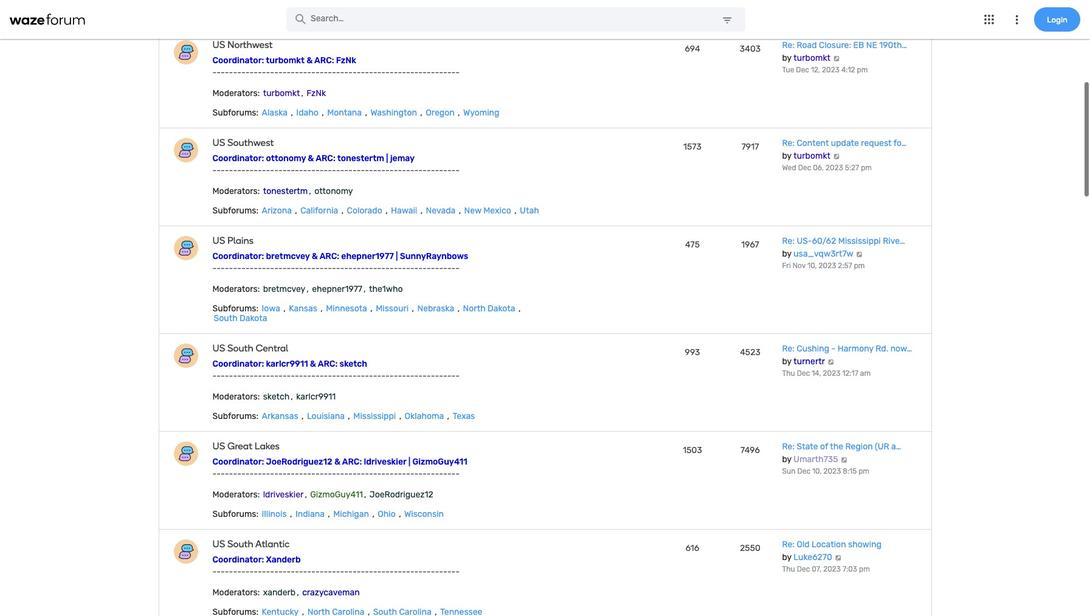 Task type: describe. For each thing, give the bounding box(es) containing it.
, right missouri
[[412, 304, 414, 314]]

lakes
[[255, 441, 280, 452]]

, up california link
[[309, 186, 311, 197]]

by inside "re: old location showing by luke6270"
[[783, 553, 792, 563]]

nebraska
[[418, 304, 455, 314]]

10, for coordinator:
[[808, 262, 817, 270]]

us plains link
[[213, 235, 564, 247]]

by inside the re: us-60/62 mississippi rive… by usa_vqw3rt7w
[[783, 249, 792, 259]]

coordinator: inside us southwest coordinator: ottonomy & arc: tonestertm | jemay ------------------------------------------------------------
[[213, 154, 264, 164]]

ldriveskier inside 'us great lakes coordinator: joerodriguez12 & arc: ldriveskier | gizmoguy411 ------------------------------------------------------------'
[[364, 457, 407, 467]]

ehepner1977 link
[[311, 284, 364, 295]]

ottonomy for tonestertm
[[315, 186, 353, 197]]

, up 'arkansas'
[[291, 392, 293, 402]]

indiana
[[296, 509, 325, 520]]

thu dec 14, 2023 12:17 am
[[783, 370, 871, 378]]

pm for us southwest
[[862, 164, 872, 172]]

iowa link
[[261, 304, 282, 314]]

, left the oklahoma
[[399, 412, 402, 422]]

dec for us south central
[[797, 370, 811, 378]]

re: for us plains
[[783, 236, 795, 247]]

the1who link
[[368, 284, 404, 295]]

re: for us south central
[[783, 344, 795, 354]]

- inside re: cushing - harmony rd. now… by turnertr
[[832, 344, 836, 354]]

south inside the subforums: iowa , kansas , minnesota , missouri , nebraska , north dakota , south dakota
[[214, 314, 238, 324]]

, right the oregon link on the top left
[[458, 108, 460, 118]]

harmony
[[838, 344, 874, 354]]

ne
[[867, 40, 878, 51]]

moderators: sketch , karlcr9911
[[213, 392, 336, 402]]

arizona link
[[261, 206, 293, 216]]

old
[[797, 540, 810, 550]]

view the latest post image for us northwest
[[833, 56, 841, 62]]

oregon
[[426, 108, 455, 118]]

tonestertm link
[[262, 186, 309, 197]]

subforums: for subforums: illinois , indiana , michigan , ohio , wisconsin
[[213, 509, 259, 520]]

southwest
[[228, 137, 274, 149]]

us south atlantic link
[[213, 539, 564, 550]]

dec for us northwest
[[797, 66, 810, 74]]

joerodriguez12 inside 'us great lakes coordinator: joerodriguez12 & arc: ldriveskier | gizmoguy411 ------------------------------------------------------------'
[[266, 457, 333, 467]]

the
[[831, 442, 844, 452]]

subforums: for subforums: alaska , idaho , montana , washington , oregon , wyoming
[[213, 108, 259, 118]]

1967
[[742, 240, 760, 250]]

south for us south atlantic
[[228, 539, 254, 550]]

, down ottonomy "link" on the left of the page
[[342, 206, 344, 216]]

1 vertical spatial karlcr9911
[[296, 392, 336, 402]]

1 horizontal spatial joerodriguez12
[[370, 490, 434, 500]]

us for us great lakes
[[213, 441, 225, 452]]

4:12
[[842, 66, 856, 74]]

iowa
[[262, 304, 280, 314]]

region
[[846, 442, 873, 452]]

sun dec 10, 2023 8:15 pm
[[783, 467, 870, 476]]

louisiana
[[307, 412, 345, 422]]

, left ohio link
[[373, 509, 375, 520]]

thu for us south central
[[783, 370, 796, 378]]

moderators: for us south atlantic
[[213, 588, 260, 598]]

michigan
[[334, 509, 369, 520]]

new
[[465, 206, 482, 216]]

2023 for us southwest
[[826, 164, 844, 172]]

view the latest post image for coordinator:
[[856, 252, 864, 258]]

694
[[685, 44, 701, 54]]

1573
[[684, 142, 702, 152]]

location
[[812, 540, 847, 550]]

turbomkt inside re: content update request fo… by turbomkt
[[794, 151, 831, 161]]

minnesota link
[[325, 304, 369, 314]]

oklahoma
[[405, 412, 444, 422]]

illinois link
[[261, 509, 288, 520]]

, right kansas link
[[321, 304, 323, 314]]

us for us southwest
[[213, 137, 225, 149]]

us great lakes link
[[213, 441, 564, 452]]

view the latest post image for us southwest
[[833, 154, 841, 160]]

, right illinois link
[[290, 509, 292, 520]]

nebraska link
[[416, 304, 456, 314]]

8:15
[[843, 467, 857, 476]]

2023 for us northwest
[[823, 66, 840, 74]]

ehepner1977 inside us plains coordinator: bretmcvey & arc: ehepner1977 | sunnyraynbows ------------------------------------------------------------
[[342, 252, 394, 262]]

2550
[[740, 544, 761, 554]]

umarth735 link
[[794, 455, 839, 465]]

view the latest post image for us great lakes
[[841, 457, 849, 463]]

north
[[463, 304, 486, 314]]

nevada
[[426, 206, 456, 216]]

state
[[797, 442, 819, 452]]

us northwest coordinator: turbomkt & arc: fznk ------------------------------------------------------------
[[213, 39, 460, 78]]

arc: for us southwest
[[316, 154, 336, 164]]

, right 'xanderb'
[[297, 588, 299, 598]]

idaho link
[[295, 108, 320, 118]]

alaska link
[[261, 108, 289, 118]]

ldriveskier link
[[262, 490, 305, 500]]

, up michigan link
[[364, 490, 367, 500]]

, left the 'idaho'
[[291, 108, 293, 118]]

, right the indiana link
[[328, 509, 330, 520]]

re: state of the region (ur a… by umarth735
[[783, 442, 902, 465]]

| for southwest
[[386, 154, 388, 164]]

& for us southwest
[[308, 154, 314, 164]]

re: old location showing by luke6270
[[783, 540, 882, 563]]

great
[[228, 441, 253, 452]]

texas link
[[452, 412, 477, 422]]

thu for us south atlantic
[[783, 565, 796, 574]]

pm for us plains
[[855, 262, 865, 270]]

moderators: turbomkt , fznk
[[213, 88, 326, 99]]

hawaii
[[391, 206, 418, 216]]

eb
[[854, 40, 865, 51]]

dec for us south atlantic
[[797, 565, 811, 574]]

moderators: ldriveskier , gizmoguy411 , joerodriguez12
[[213, 490, 434, 500]]

fznk link
[[306, 88, 327, 99]]

, left the oregon link on the top left
[[421, 108, 423, 118]]

moderators: for us northwest
[[213, 88, 260, 99]]

missouri link
[[375, 304, 410, 314]]

, up indiana
[[305, 490, 307, 500]]

showing
[[849, 540, 882, 550]]

10, for lakes
[[813, 467, 822, 476]]

moderators: bretmcvey , ehepner1977 , the1who
[[213, 284, 403, 295]]

usa_vqw3rt7w link
[[794, 249, 854, 259]]

, right "arizona" link
[[295, 206, 297, 216]]

, right hawaii
[[421, 206, 423, 216]]

atlantic
[[256, 539, 290, 550]]

colorado
[[347, 206, 383, 216]]

, left texas
[[448, 412, 450, 422]]

subforums: arizona , california , colorado , hawaii , nevada , new mexico , utah
[[213, 206, 539, 216]]

luke6270 link
[[794, 553, 833, 563]]

moderators: for us southwest
[[213, 186, 260, 197]]

, right north dakota link
[[519, 304, 521, 314]]

rive…
[[883, 236, 906, 247]]

, left new
[[459, 206, 461, 216]]

xanderb
[[263, 588, 296, 598]]

wyoming
[[464, 108, 500, 118]]

5:27
[[846, 164, 860, 172]]

us northwest link
[[213, 39, 564, 51]]

road
[[797, 40, 817, 51]]

central
[[256, 343, 288, 354]]

nevada link
[[425, 206, 457, 216]]

0 horizontal spatial gizmoguy411
[[310, 490, 363, 500]]

colorado link
[[346, 206, 384, 216]]

, left fznk link
[[301, 88, 304, 99]]

by inside re: state of the region (ur a… by umarth735
[[783, 455, 792, 465]]

fznk inside us northwest coordinator: turbomkt & arc: fznk ------------------------------------------------------------
[[336, 56, 356, 66]]

3403
[[740, 44, 761, 54]]

re: state of the region (ur a… link
[[783, 442, 902, 452]]

, right louisiana
[[348, 412, 350, 422]]

190th…
[[880, 40, 908, 51]]

, right ohio link
[[399, 509, 401, 520]]

2023 for us great lakes
[[824, 467, 842, 476]]

louisiana link
[[306, 412, 346, 422]]



Task type: locate. For each thing, give the bounding box(es) containing it.
6 coordinator: from the top
[[213, 555, 264, 565]]

0 vertical spatial view the latest post image
[[833, 56, 841, 62]]

us-
[[797, 236, 813, 247]]

luke6270
[[794, 553, 833, 563]]

7917
[[742, 142, 759, 152]]

subforums: alaska , idaho , montana , washington , oregon , wyoming
[[213, 108, 500, 118]]

turbomkt link down content
[[794, 151, 831, 161]]

california
[[301, 206, 338, 216]]

& inside us south central coordinator: karlcr9911 & arc: sketch ------------------------------------------------------------
[[310, 359, 316, 370]]

2 horizontal spatial |
[[409, 457, 411, 467]]

turbomkt inside us northwest coordinator: turbomkt & arc: fznk ------------------------------------------------------------
[[266, 56, 305, 66]]

us for us plains
[[213, 235, 225, 247]]

1 vertical spatial mississippi
[[354, 412, 396, 422]]

coordinator: down 'atlantic'
[[213, 555, 264, 565]]

1 coordinator: from the top
[[213, 56, 264, 66]]

2 coordinator: from the top
[[213, 154, 264, 164]]

1 us from the top
[[213, 39, 225, 51]]

moderators: up south dakota link
[[213, 284, 260, 295]]

1 vertical spatial south
[[228, 343, 254, 354]]

washington link
[[370, 108, 419, 118]]

0 vertical spatial sketch
[[340, 359, 368, 370]]

616
[[686, 544, 700, 554]]

2023 for us south central
[[823, 370, 841, 378]]

4 subforums: from the top
[[213, 412, 259, 422]]

3 by from the top
[[783, 249, 792, 259]]

utah link
[[519, 206, 541, 216]]

by up sun
[[783, 455, 792, 465]]

0 vertical spatial fznk
[[336, 56, 356, 66]]

northwest
[[228, 39, 273, 51]]

now…
[[891, 344, 913, 354]]

re: cushing - harmony rd. now… link
[[783, 344, 913, 354]]

thu dec 07, 2023 7:03 pm
[[783, 565, 871, 574]]

us left southwest
[[213, 137, 225, 149]]

joerodriguez12 link
[[369, 490, 435, 500]]

re: us-60/62 mississippi rive… by usa_vqw3rt7w
[[783, 236, 906, 259]]

0 vertical spatial ehepner1977
[[342, 252, 394, 262]]

2023 right 07,
[[824, 565, 841, 574]]

ottonomy inside us southwest coordinator: ottonomy & arc: tonestertm | jemay ------------------------------------------------------------
[[266, 154, 306, 164]]

6 by from the top
[[783, 553, 792, 563]]

1 horizontal spatial mississippi
[[839, 236, 881, 247]]

, up kansas
[[307, 284, 309, 295]]

subforums: left iowa link
[[213, 304, 259, 314]]

mississippi up us great lakes link
[[354, 412, 396, 422]]

1 horizontal spatial gizmoguy411
[[413, 457, 468, 467]]

coordinator: inside us plains coordinator: bretmcvey & arc: ehepner1977 | sunnyraynbows ------------------------------------------------------------
[[213, 252, 264, 262]]

& up moderators: bretmcvey , ehepner1977 , the1who
[[312, 252, 318, 262]]

| inside us plains coordinator: bretmcvey & arc: ehepner1977 | sunnyraynbows ------------------------------------------------------------
[[396, 252, 398, 262]]

& inside us northwest coordinator: turbomkt & arc: fznk ------------------------------------------------------------
[[307, 56, 313, 66]]

1 vertical spatial |
[[396, 252, 398, 262]]

tue dec 12, 2023 4:12 pm
[[783, 66, 868, 74]]

dakota right north
[[488, 304, 516, 314]]

mississippi up 2:57
[[839, 236, 881, 247]]

fri nov 10, 2023 2:57 pm
[[783, 262, 865, 270]]

north dakota link
[[462, 304, 517, 314]]

re: inside re: cushing - harmony rd. now… by turnertr
[[783, 344, 795, 354]]

indiana link
[[294, 509, 326, 520]]

gizmoguy411 down the oklahoma
[[413, 457, 468, 467]]

sketch inside us south central coordinator: karlcr9911 & arc: sketch ------------------------------------------------------------
[[340, 359, 368, 370]]

1 vertical spatial ehepner1977
[[312, 284, 363, 295]]

us southwest link
[[213, 137, 564, 149]]

xanderb link
[[262, 588, 297, 598]]

2 us from the top
[[213, 137, 225, 149]]

south down south dakota link
[[228, 343, 254, 354]]

3 us from the top
[[213, 235, 225, 247]]

view the latest post image for atlantic
[[835, 555, 843, 561]]

arc: inside us plains coordinator: bretmcvey & arc: ehepner1977 | sunnyraynbows ------------------------------------------------------------
[[320, 252, 340, 262]]

moderators: left xanderb link
[[213, 588, 260, 598]]

ohio link
[[377, 509, 397, 520]]

us left great
[[213, 441, 225, 452]]

& inside us plains coordinator: bretmcvey & arc: ehepner1977 | sunnyraynbows ------------------------------------------------------------
[[312, 252, 318, 262]]

utah
[[520, 206, 539, 216]]

1 vertical spatial ldriveskier
[[263, 490, 304, 500]]

7:03
[[843, 565, 858, 574]]

3 moderators: from the top
[[213, 284, 260, 295]]

view the latest post image down re: us-60/62 mississippi rive… link
[[856, 252, 864, 258]]

pm for us great lakes
[[859, 467, 870, 476]]

4 moderators: from the top
[[213, 392, 260, 402]]

arc: inside us northwest coordinator: turbomkt & arc: fznk ------------------------------------------------------------
[[315, 56, 334, 66]]

sketch up 'arkansas'
[[263, 392, 290, 402]]

us south central link
[[213, 343, 564, 354]]

arc: up gizmoguy411 link
[[342, 457, 362, 467]]

1 horizontal spatial ottonomy
[[315, 186, 353, 197]]

illinois
[[262, 509, 287, 520]]

arc: up the ehepner1977 link
[[320, 252, 340, 262]]

by inside the re: road closure: eb ne 190th… by turbomkt
[[783, 53, 792, 64]]

turbomkt link for us southwest
[[794, 151, 831, 161]]

, left utah
[[515, 206, 517, 216]]

mississippi link
[[352, 412, 397, 422]]

(ur
[[876, 442, 890, 452]]

dec right sun
[[798, 467, 811, 476]]

re: road closure: eb ne 190th… by turbomkt
[[783, 40, 908, 64]]

xanderb
[[266, 555, 301, 565]]

sketch down "us south central" link
[[340, 359, 368, 370]]

12,
[[812, 66, 821, 74]]

1 vertical spatial bretmcvey
[[263, 284, 306, 295]]

re: inside re: state of the region (ur a… by umarth735
[[783, 442, 795, 452]]

1 vertical spatial fznk
[[307, 88, 326, 99]]

re: for us northwest
[[783, 40, 795, 51]]

, left missouri
[[371, 304, 373, 314]]

1503
[[683, 446, 703, 456]]

re: for us southwest
[[783, 138, 795, 149]]

coordinator: inside us south central coordinator: karlcr9911 & arc: sketch ------------------------------------------------------------
[[213, 359, 264, 370]]

0 horizontal spatial joerodriguez12
[[266, 457, 333, 467]]

minnesota
[[326, 304, 367, 314]]

arkansas link
[[261, 412, 300, 422]]

us inside us plains coordinator: bretmcvey & arc: ehepner1977 | sunnyraynbows ------------------------------------------------------------
[[213, 235, 225, 247]]

re: left old
[[783, 540, 795, 550]]

us inside us northwest coordinator: turbomkt & arc: fznk ------------------------------------------------------------
[[213, 39, 225, 51]]

california link
[[299, 206, 340, 216]]

| for plains
[[396, 252, 398, 262]]

michigan link
[[332, 509, 370, 520]]

0 horizontal spatial sketch
[[263, 392, 290, 402]]

2 re: from the top
[[783, 138, 795, 149]]

1 horizontal spatial dakota
[[488, 304, 516, 314]]

content
[[797, 138, 829, 149]]

| inside us southwest coordinator: ottonomy & arc: tonestertm | jemay ------------------------------------------------------------
[[386, 154, 388, 164]]

0 horizontal spatial |
[[386, 154, 388, 164]]

ottonomy link
[[313, 186, 354, 197]]

umarth735
[[794, 455, 839, 465]]

4 us from the top
[[213, 343, 225, 354]]

by left luke6270 link
[[783, 553, 792, 563]]

re: left content
[[783, 138, 795, 149]]

pm
[[858, 66, 868, 74], [862, 164, 872, 172], [855, 262, 865, 270], [859, 467, 870, 476], [860, 565, 871, 574]]

turbomkt link up "12,"
[[794, 53, 831, 64]]

re: left state
[[783, 442, 795, 452]]

1 vertical spatial view the latest post image
[[833, 154, 841, 160]]

1 thu from the top
[[783, 370, 796, 378]]

0 horizontal spatial ottonomy
[[266, 154, 306, 164]]

subforums: for subforums: iowa , kansas , minnesota , missouri , nebraska , north dakota , south dakota
[[213, 304, 259, 314]]

thu
[[783, 370, 796, 378], [783, 565, 796, 574]]

0 horizontal spatial fznk
[[307, 88, 326, 99]]

0 horizontal spatial tonestertm
[[263, 186, 308, 197]]

karlcr9911 link
[[295, 392, 337, 402]]

view the latest post image for central
[[828, 359, 836, 365]]

by inside re: cushing - harmony rd. now… by turnertr
[[783, 357, 792, 367]]

3 coordinator: from the top
[[213, 252, 264, 262]]

oregon link
[[425, 108, 456, 118]]

us inside the us south atlantic coordinator: xanderb ------------------------------------------------------------
[[213, 539, 225, 550]]

coordinator: inside 'us great lakes coordinator: joerodriguez12 & arc: ldriveskier | gizmoguy411 ------------------------------------------------------------'
[[213, 457, 264, 467]]

mississippi
[[839, 236, 881, 247], [354, 412, 396, 422]]

1 vertical spatial view the latest post image
[[828, 359, 836, 365]]

coordinator: inside us northwest coordinator: turbomkt & arc: fznk ------------------------------------------------------------
[[213, 56, 264, 66]]

south inside us south central coordinator: karlcr9911 & arc: sketch ------------------------------------------------------------
[[228, 343, 254, 354]]

| inside 'us great lakes coordinator: joerodriguez12 & arc: ldriveskier | gizmoguy411 ------------------------------------------------------------'
[[409, 457, 411, 467]]

view the latest post image down the closure:
[[833, 56, 841, 62]]

4 coordinator: from the top
[[213, 359, 264, 370]]

moderators: for us south central
[[213, 392, 260, 402]]

0 vertical spatial ottonomy
[[266, 154, 306, 164]]

2 vertical spatial south
[[228, 539, 254, 550]]

2 by from the top
[[783, 151, 792, 161]]

07,
[[812, 565, 822, 574]]

2023 left 8:15
[[824, 467, 842, 476]]

turbomkt up moderators: turbomkt , fznk
[[266, 56, 305, 66]]

& up fznk link
[[307, 56, 313, 66]]

2 vertical spatial view the latest post image
[[841, 457, 849, 463]]

jemay
[[390, 154, 415, 164]]

1 horizontal spatial |
[[396, 252, 398, 262]]

arc: inside us south central coordinator: karlcr9911 & arc: sketch ------------------------------------------------------------
[[318, 359, 338, 370]]

karlcr9911 inside us south central coordinator: karlcr9911 & arc: sketch ------------------------------------------------------------
[[266, 359, 308, 370]]

dec left 14,
[[797, 370, 811, 378]]

pm right 7:03
[[860, 565, 871, 574]]

re: inside the re: road closure: eb ne 190th… by turbomkt
[[783, 40, 795, 51]]

arc: up fznk link
[[315, 56, 334, 66]]

re: road closure: eb ne 190th… link
[[783, 40, 908, 51]]

us plains coordinator: bretmcvey & arc: ehepner1977 | sunnyraynbows ------------------------------------------------------------
[[213, 235, 469, 274]]

, right montana link
[[365, 108, 367, 118]]

subforums: arkansas , louisiana , mississippi , oklahoma , texas
[[213, 412, 475, 422]]

us inside us south central coordinator: karlcr9911 & arc: sketch ------------------------------------------------------------
[[213, 343, 225, 354]]

0 horizontal spatial dakota
[[240, 314, 267, 324]]

moderators: left sketch 'link'
[[213, 392, 260, 402]]

dec left "12,"
[[797, 66, 810, 74]]

10, down the umarth735 "link"
[[813, 467, 822, 476]]

1 vertical spatial sketch
[[263, 392, 290, 402]]

subforums: iowa , kansas , minnesota , missouri , nebraska , north dakota , south dakota
[[213, 304, 521, 324]]

2:57
[[839, 262, 853, 270]]

, left hawaii
[[386, 206, 388, 216]]

4 re: from the top
[[783, 344, 795, 354]]

0 vertical spatial tonestertm
[[337, 154, 384, 164]]

0 vertical spatial 10,
[[808, 262, 817, 270]]

1 moderators: from the top
[[213, 88, 260, 99]]

fo…
[[894, 138, 907, 149]]

turbomkt up alaska
[[263, 88, 300, 99]]

0 vertical spatial bretmcvey
[[266, 252, 310, 262]]

sketch
[[340, 359, 368, 370], [263, 392, 290, 402]]

1 vertical spatial joerodriguez12
[[370, 490, 434, 500]]

ottonomy
[[266, 154, 306, 164], [315, 186, 353, 197]]

ottonomy for southwest
[[266, 154, 306, 164]]

subforums: up plains
[[213, 206, 259, 216]]

mississippi inside the re: us-60/62 mississippi rive… by usa_vqw3rt7w
[[839, 236, 881, 247]]

view the latest post image
[[833, 56, 841, 62], [833, 154, 841, 160], [841, 457, 849, 463]]

1 vertical spatial ottonomy
[[315, 186, 353, 197]]

5 us from the top
[[213, 441, 225, 452]]

1 vertical spatial tonestertm
[[263, 186, 308, 197]]

coordinator: down great
[[213, 457, 264, 467]]

6 us from the top
[[213, 539, 225, 550]]

1 by from the top
[[783, 53, 792, 64]]

, right arkansas 'link'
[[302, 412, 304, 422]]

4 by from the top
[[783, 357, 792, 367]]

us for us south central
[[213, 343, 225, 354]]

1 horizontal spatial tonestertm
[[337, 154, 384, 164]]

& for us plains
[[312, 252, 318, 262]]

subforums: up great
[[213, 412, 259, 422]]

south dakota link
[[213, 314, 269, 324]]

pm right 2:57
[[855, 262, 865, 270]]

& for us northwest
[[307, 56, 313, 66]]

6 re: from the top
[[783, 540, 795, 550]]

2023 for us south atlantic
[[824, 565, 841, 574]]

14,
[[812, 370, 822, 378]]

view the latest post image
[[856, 252, 864, 258], [828, 359, 836, 365], [835, 555, 843, 561]]

plains
[[228, 235, 254, 247]]

0 vertical spatial karlcr9911
[[266, 359, 308, 370]]

tue
[[783, 66, 795, 74]]

1 re: from the top
[[783, 40, 795, 51]]

us left plains
[[213, 235, 225, 247]]

993
[[685, 348, 701, 358]]

, right iowa
[[284, 304, 286, 314]]

2 thu from the top
[[783, 565, 796, 574]]

south
[[214, 314, 238, 324], [228, 343, 254, 354], [228, 539, 254, 550]]

0 vertical spatial ldriveskier
[[364, 457, 407, 467]]

dakota up central
[[240, 314, 267, 324]]

subforums: inside the subforums: iowa , kansas , minnesota , missouri , nebraska , north dakota , south dakota
[[213, 304, 259, 314]]

by inside re: content update request fo… by turbomkt
[[783, 151, 792, 161]]

dec for us southwest
[[799, 164, 812, 172]]

5 coordinator: from the top
[[213, 457, 264, 467]]

5 subforums: from the top
[[213, 509, 259, 520]]

60/62
[[813, 236, 837, 247]]

tonestertm inside us southwest coordinator: ottonomy & arc: tonestertm | jemay ------------------------------------------------------------
[[337, 154, 384, 164]]

0 vertical spatial mississippi
[[839, 236, 881, 247]]

5 moderators: from the top
[[213, 490, 260, 500]]

2 vertical spatial view the latest post image
[[835, 555, 843, 561]]

request
[[862, 138, 892, 149]]

1 horizontal spatial fznk
[[336, 56, 356, 66]]

0 horizontal spatial ldriveskier
[[263, 490, 304, 500]]

& inside 'us great lakes coordinator: joerodriguez12 & arc: ldriveskier | gizmoguy411 ------------------------------------------------------------'
[[335, 457, 341, 467]]

2 moderators: from the top
[[213, 186, 260, 197]]

1 horizontal spatial ldriveskier
[[364, 457, 407, 467]]

, left "the1who"
[[364, 284, 366, 295]]

0 vertical spatial south
[[214, 314, 238, 324]]

dec for us great lakes
[[798, 467, 811, 476]]

wed dec 06, 2023 5:27 pm
[[783, 164, 872, 172]]

thu down turnertr link
[[783, 370, 796, 378]]

0 vertical spatial gizmoguy411
[[413, 457, 468, 467]]

, left north
[[458, 304, 460, 314]]

arc: for us northwest
[[315, 56, 334, 66]]

re: content update request fo… link
[[783, 138, 907, 149]]

bretmcvey inside us plains coordinator: bretmcvey & arc: ehepner1977 | sunnyraynbows ------------------------------------------------------------
[[266, 252, 310, 262]]

us for us northwest
[[213, 39, 225, 51]]

5 re: from the top
[[783, 442, 795, 452]]

south left 'atlantic'
[[228, 539, 254, 550]]

2023 right 06,
[[826, 164, 844, 172]]

re: inside the re: us-60/62 mississippi rive… by usa_vqw3rt7w
[[783, 236, 795, 247]]

arc: up ottonomy "link" on the left of the page
[[316, 154, 336, 164]]

re: inside re: content update request fo… by turbomkt
[[783, 138, 795, 149]]

us inside us southwest coordinator: ottonomy & arc: tonestertm | jemay ------------------------------------------------------------
[[213, 137, 225, 149]]

1 vertical spatial gizmoguy411
[[310, 490, 363, 500]]

10,
[[808, 262, 817, 270], [813, 467, 822, 476]]

re: content update request fo… by turbomkt
[[783, 138, 907, 161]]

ehepner1977 up minnesota
[[312, 284, 363, 295]]

ehepner1977 down us plains link
[[342, 252, 394, 262]]

sun
[[783, 467, 796, 476]]

2023 right "12,"
[[823, 66, 840, 74]]

re: for us great lakes
[[783, 442, 795, 452]]

fznk down us northwest link
[[336, 56, 356, 66]]

subforums: for subforums: arizona , california , colorado , hawaii , nevada , new mexico , utah
[[213, 206, 259, 216]]

joerodriguez12 down lakes
[[266, 457, 333, 467]]

gizmoguy411 inside 'us great lakes coordinator: joerodriguez12 & arc: ldriveskier | gizmoguy411 ------------------------------------------------------------'
[[413, 457, 468, 467]]

sunnyraynbows
[[400, 252, 469, 262]]

by up fri
[[783, 249, 792, 259]]

usa_vqw3rt7w
[[794, 249, 854, 259]]

06,
[[814, 164, 824, 172]]

turbomkt down content
[[794, 151, 831, 161]]

washington
[[371, 108, 417, 118]]

, right idaho link
[[322, 108, 324, 118]]

sketch link
[[262, 392, 291, 402]]

0 vertical spatial turbomkt link
[[794, 53, 831, 64]]

wyoming link
[[462, 108, 501, 118]]

2 vertical spatial |
[[409, 457, 411, 467]]

& up ottonomy "link" on the left of the page
[[308, 154, 314, 164]]

south for us south central
[[228, 343, 254, 354]]

1 vertical spatial thu
[[783, 565, 796, 574]]

view the latest post image down re: old location showing link
[[835, 555, 843, 561]]

subforums: for subforums: arkansas , louisiana , mississippi , oklahoma , texas
[[213, 412, 259, 422]]

turbomkt link for us northwest
[[794, 53, 831, 64]]

karlcr9911 up louisiana "link"
[[296, 392, 336, 402]]

pm for us northwest
[[858, 66, 868, 74]]

turbomkt up "12,"
[[794, 53, 831, 64]]

5 by from the top
[[783, 455, 792, 465]]

2023 for us plains
[[819, 262, 837, 270]]

1 horizontal spatial sketch
[[340, 359, 368, 370]]

0 vertical spatial view the latest post image
[[856, 252, 864, 258]]

wisconsin link
[[403, 509, 445, 520]]

3 subforums: from the top
[[213, 304, 259, 314]]

ldriveskier down us great lakes link
[[364, 457, 407, 467]]

re: left us-
[[783, 236, 795, 247]]

dec left 07,
[[797, 565, 811, 574]]

1 vertical spatial 10,
[[813, 467, 822, 476]]

moderators: left tonestertm link
[[213, 186, 260, 197]]

pm for us south atlantic
[[860, 565, 871, 574]]

0 vertical spatial thu
[[783, 370, 796, 378]]

2 subforums: from the top
[[213, 206, 259, 216]]

| down us plains link
[[396, 252, 398, 262]]

0 vertical spatial |
[[386, 154, 388, 164]]

bretmcvey up the bretmcvey link
[[266, 252, 310, 262]]

re: for us south atlantic
[[783, 540, 795, 550]]

view the latest post image up thu dec 14, 2023 12:17 am on the right
[[828, 359, 836, 365]]

2 vertical spatial turbomkt link
[[794, 151, 831, 161]]

re: left road
[[783, 40, 795, 51]]

fri
[[783, 262, 791, 270]]

of
[[821, 442, 829, 452]]

re: up turnertr link
[[783, 344, 795, 354]]

0 horizontal spatial mississippi
[[354, 412, 396, 422]]

1 vertical spatial turbomkt link
[[262, 88, 301, 99]]

dakota
[[488, 304, 516, 314], [240, 314, 267, 324]]

1 subforums: from the top
[[213, 108, 259, 118]]

us great lakes coordinator: joerodriguez12 & arc: ldriveskier | gizmoguy411 ------------------------------------------------------------
[[213, 441, 468, 480]]

south inside the us south atlantic coordinator: xanderb ------------------------------------------------------------
[[228, 539, 254, 550]]

3 re: from the top
[[783, 236, 795, 247]]

& up karlcr9911 link
[[310, 359, 316, 370]]

arc: inside 'us great lakes coordinator: joerodriguez12 & arc: ldriveskier | gizmoguy411 ------------------------------------------------------------'
[[342, 457, 362, 467]]

by up wed
[[783, 151, 792, 161]]

us for us south atlantic
[[213, 539, 225, 550]]

am
[[861, 370, 871, 378]]

moderators: left ldriveskier link
[[213, 490, 260, 500]]

0 vertical spatial joerodriguez12
[[266, 457, 333, 467]]

,
[[301, 88, 304, 99], [291, 108, 293, 118], [322, 108, 324, 118], [365, 108, 367, 118], [421, 108, 423, 118], [458, 108, 460, 118], [309, 186, 311, 197], [295, 206, 297, 216], [342, 206, 344, 216], [386, 206, 388, 216], [421, 206, 423, 216], [459, 206, 461, 216], [515, 206, 517, 216], [307, 284, 309, 295], [364, 284, 366, 295], [284, 304, 286, 314], [321, 304, 323, 314], [371, 304, 373, 314], [412, 304, 414, 314], [458, 304, 460, 314], [519, 304, 521, 314], [291, 392, 293, 402], [302, 412, 304, 422], [348, 412, 350, 422], [399, 412, 402, 422], [448, 412, 450, 422], [305, 490, 307, 500], [364, 490, 367, 500], [290, 509, 292, 520], [328, 509, 330, 520], [373, 509, 375, 520], [399, 509, 401, 520], [297, 588, 299, 598]]

re: inside "re: old location showing by luke6270"
[[783, 540, 795, 550]]

arc: for us plains
[[320, 252, 340, 262]]

coordinator: down central
[[213, 359, 264, 370]]

coordinator: down southwest
[[213, 154, 264, 164]]

us inside 'us great lakes coordinator: joerodriguez12 & arc: ldriveskier | gizmoguy411 ------------------------------------------------------------'
[[213, 441, 225, 452]]

turbomkt inside the re: road closure: eb ne 190th… by turbomkt
[[794, 53, 831, 64]]

coordinator: inside the us south atlantic coordinator: xanderb ------------------------------------------------------------
[[213, 555, 264, 565]]

us southwest coordinator: ottonomy & arc: tonestertm | jemay ------------------------------------------------------------
[[213, 137, 460, 176]]

tonestertm down us southwest link
[[337, 154, 384, 164]]

arc: inside us southwest coordinator: ottonomy & arc: tonestertm | jemay ------------------------------------------------------------
[[316, 154, 336, 164]]

6 moderators: from the top
[[213, 588, 260, 598]]

gizmoguy411 link
[[309, 490, 364, 500]]

thu down luke6270
[[783, 565, 796, 574]]

| down us great lakes link
[[409, 457, 411, 467]]

gizmoguy411 up subforums: illinois , indiana , michigan , ohio , wisconsin
[[310, 490, 363, 500]]

pm right 4:12
[[858, 66, 868, 74]]

rd.
[[876, 344, 889, 354]]

view the latest post image up 8:15
[[841, 457, 849, 463]]

& inside us southwest coordinator: ottonomy & arc: tonestertm | jemay ------------------------------------------------------------
[[308, 154, 314, 164]]

tonestertm up arizona
[[263, 186, 308, 197]]

turnertr link
[[794, 357, 826, 367]]



Task type: vqa. For each thing, say whether or not it's contained in the screenshot.
Arizona
yes



